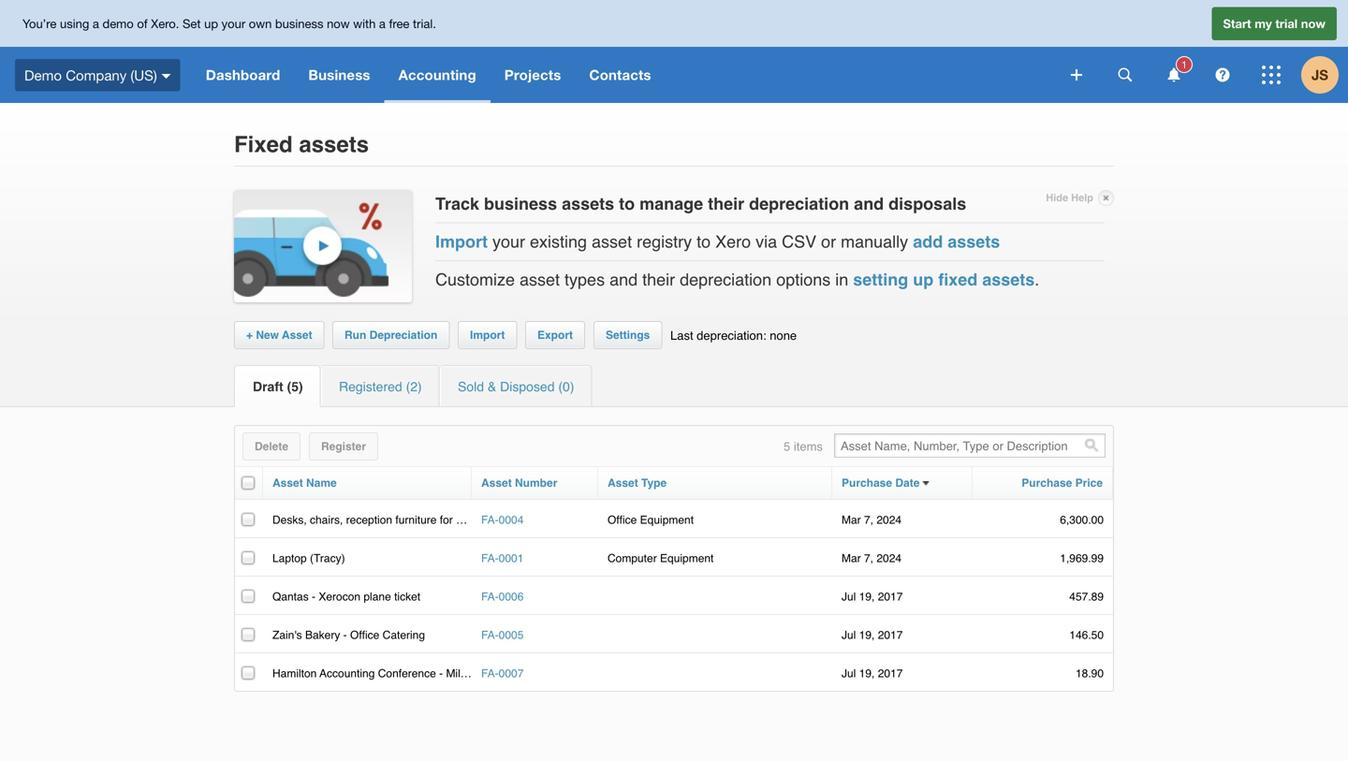 Task type: locate. For each thing, give the bounding box(es) containing it.
1 7, from the top
[[864, 514, 874, 527]]

depreciation down xero
[[680, 270, 772, 289]]

3 19, from the top
[[859, 667, 875, 680]]

1 horizontal spatial to
[[697, 232, 711, 251]]

Asset Name, Number, Type or Description text field
[[835, 435, 1105, 457]]

0 horizontal spatial asset
[[520, 270, 560, 289]]

plane
[[364, 590, 391, 604]]

their
[[708, 194, 745, 213], [643, 270, 675, 289]]

register
[[321, 440, 366, 453]]

1 horizontal spatial business
[[484, 194, 557, 213]]

asset left 'name'
[[273, 477, 303, 490]]

office
[[608, 514, 637, 527], [350, 629, 380, 642]]

purchase left date on the bottom of page
[[842, 477, 893, 490]]

or
[[821, 232, 836, 251]]

your
[[222, 16, 246, 31], [493, 232, 525, 251]]

3 2017 from the top
[[878, 667, 903, 680]]

js
[[1312, 66, 1329, 83]]

2017
[[878, 590, 903, 604], [878, 629, 903, 642], [878, 667, 903, 680]]

4 fa- from the top
[[481, 629, 499, 642]]

0 horizontal spatial now
[[327, 16, 350, 31]]

up left fixed
[[913, 270, 934, 289]]

1 a from the left
[[93, 16, 99, 31]]

contacts
[[589, 66, 651, 83]]

manage
[[640, 194, 703, 213]]

import link
[[435, 232, 488, 251], [458, 321, 517, 349]]

5 items
[[784, 440, 823, 454]]

a right using
[[93, 16, 99, 31]]

2 a from the left
[[379, 16, 386, 31]]

equipment up computer equipment
[[640, 514, 694, 527]]

1 vertical spatial -
[[343, 629, 347, 642]]

purchase left price
[[1022, 477, 1073, 490]]

0 horizontal spatial accounting
[[320, 667, 375, 680]]

jul 19, 2017 for 18.90
[[842, 667, 903, 680]]

asset up fa-0004 link
[[481, 477, 512, 490]]

3 fa- from the top
[[481, 590, 499, 604]]

1 horizontal spatial up
[[913, 270, 934, 289]]

settings link
[[594, 321, 662, 349]]

0 horizontal spatial purchase
[[842, 477, 893, 490]]

0 vertical spatial their
[[708, 194, 745, 213]]

register link
[[309, 433, 378, 461]]

1 vertical spatial asset
[[520, 270, 560, 289]]

accounting down zain's bakery - office catering
[[320, 667, 375, 680]]

2024 for 1,969.99
[[877, 552, 902, 565]]

bakery
[[305, 629, 340, 642]]

asset up types
[[592, 232, 632, 251]]

svg image left js at the top right of page
[[1262, 66, 1281, 84]]

1 horizontal spatial purchase
[[1022, 477, 1073, 490]]

business
[[309, 66, 370, 83]]

2 vertical spatial 2017
[[878, 667, 903, 680]]

1 fa- from the top
[[481, 514, 499, 527]]

your left own in the left top of the page
[[222, 16, 246, 31]]

1 mar 7, 2024 from the top
[[842, 514, 902, 527]]

1 2024 from the top
[[877, 514, 902, 527]]

1 vertical spatial office
[[350, 629, 380, 642]]

(5)
[[287, 379, 303, 394]]

2 2024 from the top
[[877, 552, 902, 565]]

1 2017 from the top
[[878, 590, 903, 604]]

demo company (us) button
[[0, 47, 192, 103]]

fa-0007 link
[[472, 654, 524, 691]]

equipment
[[640, 514, 694, 527], [660, 552, 714, 565]]

purchase for purchase date
[[842, 477, 893, 490]]

0007
[[499, 667, 524, 680]]

delete
[[255, 440, 288, 453]]

svg image
[[1119, 68, 1133, 82], [1216, 68, 1230, 82], [1071, 69, 1083, 81]]

2 mar 7, 2024 from the top
[[842, 552, 902, 565]]

0 vertical spatial and
[[854, 194, 884, 213]]

catering
[[383, 629, 425, 642]]

hide help link
[[1046, 185, 1114, 211]]

0 horizontal spatial your
[[222, 16, 246, 31]]

and right types
[[610, 270, 638, 289]]

fixed assets
[[234, 132, 369, 157]]

asset left type
[[608, 477, 638, 490]]

asset
[[592, 232, 632, 251], [520, 270, 560, 289]]

2 fa- from the top
[[481, 552, 499, 565]]

fa- up fa-0001 link
[[481, 514, 499, 527]]

1 19, from the top
[[859, 590, 875, 604]]

now
[[327, 16, 350, 31], [1302, 16, 1326, 31]]

0 vertical spatial 7,
[[864, 514, 874, 527]]

0 vertical spatial mar 7, 2024
[[842, 514, 902, 527]]

2 vertical spatial -
[[439, 667, 443, 680]]

fa- up the "fa-0007" link
[[481, 629, 499, 642]]

now left with
[[327, 16, 350, 31]]

export link
[[525, 321, 585, 349]]

0 vertical spatial your
[[222, 16, 246, 31]]

trial
[[1276, 16, 1298, 31]]

fa-0006
[[481, 590, 524, 604]]

5 fa- from the top
[[481, 667, 499, 680]]

1 vertical spatial jul 19, 2017
[[842, 629, 903, 642]]

reception
[[346, 514, 392, 527]]

import link down track
[[435, 232, 488, 251]]

1 jul 19, 2017 from the top
[[842, 590, 903, 604]]

1 horizontal spatial a
[[379, 16, 386, 31]]

sold & disposed (0)
[[458, 379, 575, 394]]

1 vertical spatial mar
[[842, 552, 861, 565]]

1 horizontal spatial office
[[608, 514, 637, 527]]

- left mileage
[[439, 667, 443, 680]]

2 now from the left
[[1302, 16, 1326, 31]]

3 jul from the top
[[842, 667, 856, 680]]

add assets link
[[913, 232, 1000, 251]]

1 vertical spatial 2017
[[878, 629, 903, 642]]

0 vertical spatial 19,
[[859, 590, 875, 604]]

import link up the &
[[458, 321, 517, 349]]

equipment down office equipment
[[660, 552, 714, 565]]

business up existing
[[484, 194, 557, 213]]

draft (5)
[[253, 379, 303, 394]]

setting
[[853, 270, 909, 289]]

&
[[488, 379, 497, 394]]

furniture
[[396, 514, 437, 527]]

1 vertical spatial jul
[[842, 629, 856, 642]]

your left existing
[[493, 232, 525, 251]]

0 horizontal spatial and
[[610, 270, 638, 289]]

- right bakery at the left bottom of the page
[[343, 629, 347, 642]]

0 vertical spatial mar
[[842, 514, 861, 527]]

import for import your existing asset registry to xero via csv or manually add assets
[[435, 232, 488, 251]]

2 vertical spatial jul
[[842, 667, 856, 680]]

0 horizontal spatial to
[[619, 194, 635, 213]]

accounting down trial. at the top left
[[399, 66, 476, 83]]

demo
[[24, 67, 62, 83]]

mar for computer equipment
[[842, 552, 861, 565]]

2 2017 from the top
[[878, 629, 903, 642]]

1 vertical spatial import
[[470, 329, 505, 342]]

0 vertical spatial asset
[[592, 232, 632, 251]]

jul for 18.90
[[842, 667, 856, 680]]

0 horizontal spatial svg image
[[1071, 69, 1083, 81]]

1 horizontal spatial now
[[1302, 16, 1326, 31]]

using
[[60, 16, 89, 31]]

fa- for 0005
[[481, 629, 499, 642]]

- right qantas
[[312, 590, 316, 604]]

to
[[619, 194, 635, 213], [697, 232, 711, 251]]

projects
[[505, 66, 561, 83]]

import down track
[[435, 232, 488, 251]]

0 vertical spatial 2017
[[878, 590, 903, 604]]

2 vertical spatial jul 19, 2017
[[842, 667, 903, 680]]

0 horizontal spatial a
[[93, 16, 99, 31]]

import up the &
[[470, 329, 505, 342]]

business right own in the left top of the page
[[275, 16, 324, 31]]

office left catering
[[350, 629, 380, 642]]

their down 'registry'
[[643, 270, 675, 289]]

2017 for 18.90
[[878, 667, 903, 680]]

1 purchase from the left
[[842, 477, 893, 490]]

0 vertical spatial 2024
[[877, 514, 902, 527]]

asset for asset number
[[481, 477, 512, 490]]

19, for 146.50
[[859, 629, 875, 642]]

2017 for 457.89
[[878, 590, 903, 604]]

svg image
[[1262, 66, 1281, 84], [1168, 68, 1181, 82], [162, 74, 171, 78]]

0 vertical spatial import link
[[435, 232, 488, 251]]

jul for 457.89
[[842, 590, 856, 604]]

to left manage
[[619, 194, 635, 213]]

1 vertical spatial mar 7, 2024
[[842, 552, 902, 565]]

1 vertical spatial their
[[643, 270, 675, 289]]

add
[[913, 232, 943, 251]]

0 vertical spatial jul 19, 2017
[[842, 590, 903, 604]]

mar
[[842, 514, 861, 527], [842, 552, 861, 565]]

office up computer
[[608, 514, 637, 527]]

7, for computer equipment
[[864, 552, 874, 565]]

via
[[756, 232, 777, 251]]

depreciation up "csv"
[[749, 194, 850, 213]]

3 jul 19, 2017 from the top
[[842, 667, 903, 680]]

2 horizontal spatial -
[[439, 667, 443, 680]]

banner
[[0, 0, 1349, 103]]

registry
[[637, 232, 692, 251]]

svg image left 1
[[1168, 68, 1181, 82]]

0 vertical spatial import
[[435, 232, 488, 251]]

up
[[204, 16, 218, 31], [913, 270, 934, 289]]

2 19, from the top
[[859, 629, 875, 642]]

1 vertical spatial 2024
[[877, 552, 902, 565]]

disposed
[[500, 379, 555, 394]]

19,
[[859, 590, 875, 604], [859, 629, 875, 642], [859, 667, 875, 680]]

up right set
[[204, 16, 218, 31]]

fixed
[[234, 132, 293, 157]]

0 horizontal spatial svg image
[[162, 74, 171, 78]]

1 horizontal spatial svg image
[[1168, 68, 1181, 82]]

1 vertical spatial 7,
[[864, 552, 874, 565]]

1 mar from the top
[[842, 514, 861, 527]]

2 jul from the top
[[842, 629, 856, 642]]

0 vertical spatial jul
[[842, 590, 856, 604]]

track
[[435, 194, 480, 213]]

0 vertical spatial equipment
[[640, 514, 694, 527]]

2024 for 6,300.00
[[877, 514, 902, 527]]

1 horizontal spatial asset
[[592, 232, 632, 251]]

asset number
[[481, 477, 558, 490]]

1 jul from the top
[[842, 590, 856, 604]]

asset name
[[273, 477, 337, 490]]

and up manually at the top right of the page
[[854, 194, 884, 213]]

none
[[770, 329, 797, 343]]

asset down existing
[[520, 270, 560, 289]]

hamilton accounting conference - mileage fa-0007
[[273, 667, 524, 680]]

2 7, from the top
[[864, 552, 874, 565]]

2 purchase from the left
[[1022, 477, 1073, 490]]

to left xero
[[697, 232, 711, 251]]

desks, chairs, reception furniture for office fa-0004
[[273, 514, 524, 527]]

their up xero
[[708, 194, 745, 213]]

1 vertical spatial to
[[697, 232, 711, 251]]

0001
[[499, 552, 524, 565]]

in
[[836, 270, 849, 289]]

146.50
[[1070, 629, 1104, 642]]

customize
[[435, 270, 515, 289]]

depreciation
[[749, 194, 850, 213], [680, 270, 772, 289]]

2 vertical spatial 19,
[[859, 667, 875, 680]]

1 vertical spatial up
[[913, 270, 934, 289]]

1 vertical spatial your
[[493, 232, 525, 251]]

demo
[[103, 16, 134, 31]]

1 horizontal spatial accounting
[[399, 66, 476, 83]]

import your existing asset registry to xero via csv or manually add assets
[[435, 232, 1000, 251]]

1 vertical spatial and
[[610, 270, 638, 289]]

a left the free on the top of page
[[379, 16, 386, 31]]

1 vertical spatial 19,
[[859, 629, 875, 642]]

0 vertical spatial business
[[275, 16, 324, 31]]

purchase
[[842, 477, 893, 490], [1022, 477, 1073, 490]]

fa- up fa-0006 link
[[481, 552, 499, 565]]

banner containing dashboard
[[0, 0, 1349, 103]]

0 vertical spatial accounting
[[399, 66, 476, 83]]

2 jul 19, 2017 from the top
[[842, 629, 903, 642]]

1 horizontal spatial -
[[343, 629, 347, 642]]

asset
[[282, 329, 312, 342], [273, 477, 303, 490], [481, 477, 512, 490], [608, 477, 638, 490]]

disposals
[[889, 194, 967, 213]]

0 horizontal spatial up
[[204, 16, 218, 31]]

fa- down fa-0005
[[481, 667, 499, 680]]

business button
[[294, 47, 385, 103]]

now right trial
[[1302, 16, 1326, 31]]

chairs,
[[310, 514, 343, 527]]

1 vertical spatial equipment
[[660, 552, 714, 565]]

fa- up fa-0005 link
[[481, 590, 499, 604]]

svg image right (us)
[[162, 74, 171, 78]]

2 mar from the top
[[842, 552, 861, 565]]

0 horizontal spatial -
[[312, 590, 316, 604]]



Task type: vqa. For each thing, say whether or not it's contained in the screenshot.
computer equipment text field
no



Task type: describe. For each thing, give the bounding box(es) containing it.
last
[[671, 329, 694, 343]]

desks,
[[273, 514, 307, 527]]

fa- for 0001
[[481, 552, 499, 565]]

zain's bakery - office catering
[[273, 629, 425, 642]]

dashboard
[[206, 66, 280, 83]]

run depreciation
[[345, 329, 438, 342]]

1 horizontal spatial your
[[493, 232, 525, 251]]

svg image inside demo company (us) popup button
[[162, 74, 171, 78]]

equipment for computer equipment
[[660, 552, 714, 565]]

office equipment
[[608, 514, 694, 527]]

hide
[[1046, 192, 1069, 204]]

own
[[249, 16, 272, 31]]

qantas
[[273, 590, 309, 604]]

number
[[515, 477, 558, 490]]

conference
[[378, 667, 436, 680]]

registered
[[339, 379, 402, 394]]

1
[[1182, 59, 1188, 71]]

laptop
[[273, 552, 307, 565]]

of
[[137, 16, 148, 31]]

fa-0005 link
[[472, 616, 524, 652]]

export
[[538, 329, 573, 342]]

run
[[345, 329, 366, 342]]

computer
[[608, 552, 657, 565]]

+ new asset link
[[234, 321, 325, 349]]

assets down business
[[299, 132, 369, 157]]

mar for office equipment
[[842, 514, 861, 527]]

0 vertical spatial -
[[312, 590, 316, 604]]

last depreciation: none
[[671, 329, 797, 343]]

2 horizontal spatial svg image
[[1216, 68, 1230, 82]]

asset for asset name
[[273, 477, 303, 490]]

hamilton
[[273, 667, 317, 680]]

1 now from the left
[[327, 16, 350, 31]]

sold & disposed (0) link
[[440, 365, 592, 407]]

mar 7, 2024 for office equipment
[[842, 514, 902, 527]]

2 horizontal spatial svg image
[[1262, 66, 1281, 84]]

xero
[[716, 232, 751, 251]]

fa-0006 link
[[472, 577, 524, 614]]

0 horizontal spatial business
[[275, 16, 324, 31]]

start
[[1224, 16, 1252, 31]]

0 vertical spatial office
[[608, 514, 637, 527]]

purchase price
[[1022, 477, 1103, 490]]

0 horizontal spatial office
[[350, 629, 380, 642]]

purchase date
[[842, 477, 920, 490]]

csv
[[782, 232, 817, 251]]

date
[[896, 477, 920, 490]]

457.89
[[1070, 590, 1104, 604]]

1 button
[[1156, 47, 1193, 103]]

accounting inside popup button
[[399, 66, 476, 83]]

+
[[246, 329, 253, 342]]

asset for asset type
[[608, 477, 638, 490]]

1 vertical spatial depreciation
[[680, 270, 772, 289]]

0 horizontal spatial their
[[643, 270, 675, 289]]

trial.
[[413, 16, 436, 31]]

(us)
[[131, 67, 157, 83]]

asset right new
[[282, 329, 312, 342]]

.
[[1035, 270, 1040, 289]]

fa- for 0006
[[481, 590, 499, 604]]

laptop (tracy)
[[273, 552, 345, 565]]

jul 19, 2017 for 146.50
[[842, 629, 903, 642]]

19, for 457.89
[[859, 590, 875, 604]]

you're using a demo of xero. set up your own business now with a free trial.
[[22, 16, 436, 31]]

assets right fixed
[[983, 270, 1035, 289]]

fa-0001
[[481, 552, 524, 565]]

manually
[[841, 232, 909, 251]]

your inside banner
[[222, 16, 246, 31]]

free
[[389, 16, 410, 31]]

1 horizontal spatial and
[[854, 194, 884, 213]]

demo company (us)
[[24, 67, 157, 83]]

1 vertical spatial accounting
[[320, 667, 375, 680]]

1 vertical spatial business
[[484, 194, 557, 213]]

1 vertical spatial import link
[[458, 321, 517, 349]]

import for import
[[470, 329, 505, 342]]

ticket
[[394, 590, 421, 604]]

jul for 146.50
[[842, 629, 856, 642]]

0 vertical spatial up
[[204, 16, 218, 31]]

purchase for purchase price
[[1022, 477, 1073, 490]]

dashboard link
[[192, 47, 294, 103]]

run depreciation link
[[332, 321, 450, 349]]

qantas - xerocon plane ticket
[[273, 590, 421, 604]]

for
[[440, 514, 453, 527]]

0 vertical spatial depreciation
[[749, 194, 850, 213]]

1 horizontal spatial their
[[708, 194, 745, 213]]

office
[[456, 514, 483, 527]]

set
[[183, 16, 201, 31]]

2017 for 146.50
[[878, 629, 903, 642]]

fa-0005
[[481, 629, 524, 642]]

with
[[353, 16, 376, 31]]

delete link
[[243, 433, 301, 461]]

equipment for office equipment
[[640, 514, 694, 527]]

mileage
[[446, 667, 486, 680]]

projects button
[[491, 47, 575, 103]]

xerocon
[[319, 590, 361, 604]]

svg image inside "1" popup button
[[1168, 68, 1181, 82]]

items
[[794, 440, 823, 454]]

help
[[1072, 192, 1094, 204]]

(2)
[[406, 379, 422, 394]]

1,969.99
[[1060, 552, 1104, 565]]

fa-0004 link
[[472, 501, 524, 537]]

asset type
[[608, 477, 667, 490]]

js button
[[1302, 47, 1349, 103]]

18.90
[[1076, 667, 1104, 680]]

6,300.00
[[1060, 514, 1104, 527]]

xero.
[[151, 16, 179, 31]]

contacts button
[[575, 47, 666, 103]]

price
[[1076, 477, 1103, 490]]

19, for 18.90
[[859, 667, 875, 680]]

settings
[[606, 329, 650, 342]]

0005
[[499, 629, 524, 642]]

setting up fixed assets link
[[853, 270, 1035, 289]]

(tracy)
[[310, 552, 345, 565]]

types
[[565, 270, 605, 289]]

jul 19, 2017 for 457.89
[[842, 590, 903, 604]]

1 horizontal spatial svg image
[[1119, 68, 1133, 82]]

7, for office equipment
[[864, 514, 874, 527]]

assets up fixed
[[948, 232, 1000, 251]]

0 vertical spatial to
[[619, 194, 635, 213]]

fa-0001 link
[[472, 539, 524, 576]]

assets up existing
[[562, 194, 614, 213]]

mar 7, 2024 for computer equipment
[[842, 552, 902, 565]]



